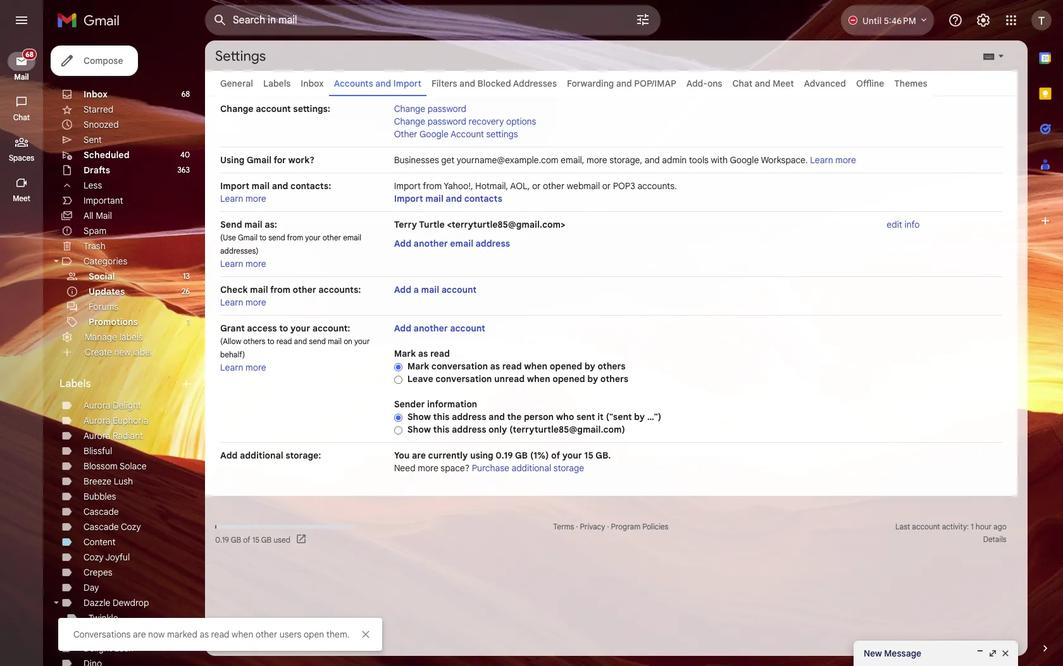 Task type: vqa. For each thing, say whether or not it's contained in the screenshot.
CHAT AND MEET
yes



Task type: describe. For each thing, give the bounding box(es) containing it.
dewdrop
[[113, 598, 149, 609]]

0.19 inside you are currently using 0.19 gb (1%) of your 15 gb. need more space? purchase additional storage
[[496, 450, 513, 462]]

email,
[[561, 155, 585, 166]]

new
[[864, 648, 883, 660]]

grant
[[220, 323, 245, 334]]

add another account
[[394, 323, 486, 334]]

settings:
[[293, 103, 331, 115]]

using
[[470, 450, 494, 462]]

sent link
[[84, 134, 102, 146]]

leave
[[408, 374, 434, 385]]

main menu image
[[14, 13, 29, 28]]

0 vertical spatial by
[[585, 361, 596, 372]]

lush for breeze lush
[[114, 476, 133, 488]]

on
[[344, 337, 353, 346]]

addresses
[[513, 78, 557, 89]]

1 vertical spatial others
[[598, 361, 626, 372]]

Leave conversation unread when opened by others radio
[[394, 375, 403, 385]]

space?
[[441, 463, 470, 474]]

0 horizontal spatial 0.19
[[215, 535, 229, 545]]

conversations
[[73, 629, 131, 641]]

labels for labels link
[[263, 78, 291, 89]]

gb inside you are currently using 0.19 gb (1%) of your 15 gb. need more space? purchase additional storage
[[515, 450, 528, 462]]

themes
[[895, 78, 928, 89]]

yourname@example.com
[[457, 155, 559, 166]]

manage labels create new label
[[85, 332, 152, 358]]

inbox for the leftmost inbox link
[[84, 89, 108, 100]]

your left account: at left
[[291, 323, 310, 334]]

forwarding and pop/imap
[[567, 78, 677, 89]]

your inside the send mail as: (use gmail to send from your other email addresses) learn more
[[305, 233, 321, 243]]

and right filters
[[460, 78, 476, 89]]

with
[[711, 155, 728, 166]]

used
[[274, 535, 291, 545]]

delight lush
[[84, 643, 134, 655]]

account down labels link
[[256, 103, 291, 115]]

snoozed
[[84, 119, 119, 130]]

manage labels link
[[85, 332, 143, 343]]

updates link
[[89, 286, 125, 298]]

1 horizontal spatial inbox link
[[301, 78, 324, 89]]

mail inside the send mail as: (use gmail to send from your other email addresses) learn more
[[245, 219, 263, 231]]

Show this address only (terryturtle85@gmail.com) radio
[[394, 426, 403, 436]]

check
[[220, 284, 248, 296]]

scheduled link
[[84, 149, 130, 161]]

chat and meet link
[[733, 78, 795, 89]]

drafts link
[[84, 165, 110, 176]]

are for you
[[412, 450, 426, 462]]

cascade for cascade cozy
[[84, 522, 119, 533]]

more inside grant access to your account: (allow others to read and send mail on your behalf) learn more
[[246, 362, 266, 374]]

(1%)
[[530, 450, 549, 462]]

open
[[304, 629, 324, 641]]

1 vertical spatial to
[[279, 323, 288, 334]]

chat for chat and meet
[[733, 78, 753, 89]]

using gmail for work?
[[220, 155, 315, 166]]

1 horizontal spatial 68
[[182, 89, 190, 99]]

0 vertical spatial address
[[476, 238, 511, 250]]

0 horizontal spatial inbox link
[[84, 89, 108, 100]]

more inside you are currently using 0.19 gb (1%) of your 15 gb. need more space? purchase additional storage
[[418, 463, 439, 474]]

terms · privacy · program policies
[[554, 522, 669, 532]]

aurora for aurora radiant
[[84, 431, 110, 442]]

footer containing terms
[[205, 521, 1018, 547]]

aurora for aurora euphoria
[[84, 415, 110, 427]]

gmail inside the send mail as: (use gmail to send from your other email addresses) learn more
[[238, 233, 258, 243]]

delight for delight link
[[84, 628, 112, 640]]

joyful
[[105, 552, 130, 564]]

spaces heading
[[0, 153, 43, 163]]

new
[[114, 347, 131, 358]]

learn right the workspace. at the top right
[[811, 155, 834, 166]]

you are currently using 0.19 gb (1%) of your 15 gb. need more space? purchase additional storage
[[394, 450, 611, 474]]

gmail image
[[57, 8, 126, 33]]

terms link
[[554, 522, 575, 532]]

email inside the send mail as: (use gmail to send from your other email addresses) learn more
[[343, 233, 362, 243]]

compose button
[[51, 46, 138, 76]]

content
[[84, 537, 116, 548]]

import up terry
[[394, 193, 423, 205]]

read inside alert
[[211, 629, 230, 641]]

accounts:
[[319, 284, 361, 296]]

meet inside heading
[[13, 194, 30, 203]]

get
[[442, 155, 455, 166]]

advanced link
[[805, 78, 847, 89]]

add for add additional storage:
[[220, 450, 238, 462]]

from inside import from yahoo!, hotmail, aol, or other webmail or pop3 accounts. import mail and contacts
[[423, 180, 442, 192]]

filters
[[432, 78, 458, 89]]

other inside check mail from other accounts: learn more
[[293, 284, 316, 296]]

updates
[[89, 286, 125, 298]]

gb.
[[596, 450, 611, 462]]

cascade cozy
[[84, 522, 141, 533]]

lush for delight lush
[[114, 643, 134, 655]]

starred
[[84, 104, 114, 115]]

a
[[414, 284, 419, 296]]

1 horizontal spatial email
[[450, 238, 474, 250]]

you
[[394, 450, 410, 462]]

more right the workspace. at the top right
[[836, 155, 857, 166]]

15 inside you are currently using 0.19 gb (1%) of your 15 gb. need more space? purchase additional storage
[[585, 450, 594, 462]]

addresses)
[[220, 246, 259, 256]]

read down the add another account
[[431, 348, 450, 360]]

from inside check mail from other accounts: learn more
[[270, 284, 291, 296]]

1 · from the left
[[577, 522, 578, 532]]

1 inside last account activity: 1 hour ago details
[[972, 522, 974, 532]]

68 inside "link"
[[26, 50, 34, 59]]

delight lush link
[[84, 643, 134, 655]]

import inside import mail and contacts: learn more
[[220, 180, 250, 192]]

add for add another email address
[[394, 238, 412, 250]]

details link
[[984, 535, 1007, 545]]

dazzle dewdrop
[[84, 598, 149, 609]]

mail inside import mail and contacts: learn more
[[252, 180, 270, 192]]

currently
[[428, 450, 468, 462]]

google inside change password change password recovery options other google account settings
[[420, 129, 449, 140]]

program policies link
[[611, 522, 669, 532]]

learn more link down the behalf) on the left bottom
[[220, 362, 266, 374]]

important
[[84, 195, 123, 206]]

change account settings:
[[220, 103, 331, 115]]

spam link
[[84, 225, 107, 237]]

last account activity: 1 hour ago details
[[896, 522, 1007, 545]]

read inside grant access to your account: (allow others to read and send mail on your behalf) learn more
[[277, 337, 292, 346]]

of inside footer
[[243, 535, 251, 545]]

mark for mark as read
[[394, 348, 416, 360]]

read up unread on the left
[[503, 361, 522, 372]]

account inside last account activity: 1 hour ago details
[[913, 522, 941, 532]]

privacy
[[580, 522, 606, 532]]

other inside the send mail as: (use gmail to send from your other email addresses) learn more
[[323, 233, 341, 243]]

2 · from the left
[[608, 522, 610, 532]]

0 vertical spatial opened
[[550, 361, 583, 372]]

yahoo!,
[[444, 180, 473, 192]]

themes link
[[895, 78, 928, 89]]

other inside import from yahoo!, hotmail, aol, or other webmail or pop3 accounts. import mail and contacts
[[543, 180, 565, 192]]

dazzle dewdrop link
[[84, 598, 149, 609]]

starred link
[[84, 104, 114, 115]]

twinkle
[[89, 613, 118, 624]]

cascade link
[[84, 507, 119, 518]]

15 inside footer
[[252, 535, 260, 545]]

show for show this address only (terryturtle85@gmail.com)
[[408, 424, 431, 436]]

0 vertical spatial meet
[[773, 78, 795, 89]]

and right accounts on the left top of the page
[[376, 78, 392, 89]]

and inside grant access to your account: (allow others to read and send mail on your behalf) learn more
[[294, 337, 307, 346]]

1 vertical spatial by
[[588, 374, 599, 385]]

0 vertical spatial when
[[525, 361, 548, 372]]

1 vertical spatial when
[[527, 374, 551, 385]]

the
[[508, 412, 522, 423]]

2 or from the left
[[603, 180, 611, 192]]

labels heading
[[60, 378, 180, 391]]

1 or from the left
[[533, 180, 541, 192]]

address for only
[[452, 424, 487, 436]]

recovery
[[469, 116, 504, 127]]

bubbles link
[[84, 491, 116, 503]]

your right on at the bottom left
[[355, 337, 370, 346]]

add a mail account link
[[394, 284, 477, 296]]

navigation containing mail
[[0, 41, 44, 667]]

day link
[[84, 583, 99, 594]]

another for email
[[414, 238, 448, 250]]

other google account settings link
[[394, 129, 518, 140]]

1 vertical spatial google
[[730, 155, 760, 166]]

labels
[[119, 332, 143, 343]]

sent
[[84, 134, 102, 146]]

businesses get yourname@example.com email, more storage, and admin tools with google workspace. learn more
[[394, 155, 857, 166]]

and left admin
[[645, 155, 660, 166]]

terry
[[394, 219, 417, 231]]

account right a
[[442, 284, 477, 296]]

send
[[220, 219, 242, 231]]

1 horizontal spatial cozy
[[121, 522, 141, 533]]

social link
[[89, 271, 115, 282]]

settings image
[[977, 13, 992, 28]]

0 vertical spatial as
[[418, 348, 428, 360]]

work?
[[289, 155, 315, 166]]

add for add a mail account
[[394, 284, 412, 296]]

forwarding
[[567, 78, 614, 89]]

behalf)
[[220, 350, 245, 360]]

others for by
[[601, 374, 629, 385]]

1 horizontal spatial mail
[[96, 210, 112, 222]]

marked
[[167, 629, 198, 641]]

sent
[[577, 412, 596, 423]]

for
[[274, 155, 286, 166]]



Task type: locate. For each thing, give the bounding box(es) containing it.
other left users
[[256, 629, 278, 641]]

of
[[552, 450, 560, 462], [243, 535, 251, 545]]

1 another from the top
[[414, 238, 448, 250]]

conversations are now marked as read when other users open them. alert
[[20, 29, 1044, 652]]

cascade down bubbles
[[84, 507, 119, 518]]

offline link
[[857, 78, 885, 89]]

import mail and contacts: learn more
[[220, 180, 331, 205]]

0 vertical spatial another
[[414, 238, 448, 250]]

content link
[[84, 537, 116, 548]]

1 horizontal spatial 0.19
[[496, 450, 513, 462]]

0 vertical spatial mark
[[394, 348, 416, 360]]

2 vertical spatial aurora
[[84, 431, 110, 442]]

chat right ons
[[733, 78, 753, 89]]

0 vertical spatial cozy
[[121, 522, 141, 533]]

1 horizontal spatial gb
[[261, 535, 272, 545]]

1 horizontal spatial meet
[[773, 78, 795, 89]]

1 vertical spatial lush
[[114, 643, 134, 655]]

blossom
[[84, 461, 118, 472]]

show for show this address and the person who sent it ("sent by …")
[[408, 412, 431, 423]]

are inside you are currently using 0.19 gb (1%) of your 15 gb. need more space? purchase additional storage
[[412, 450, 426, 462]]

add additional storage:
[[220, 450, 321, 462]]

tab list
[[1028, 41, 1064, 621]]

0 vertical spatial gmail
[[247, 155, 272, 166]]

meet left advanced link
[[773, 78, 795, 89]]

change for change account settings:
[[220, 103, 254, 115]]

when down "mark conversation as read when opened by others"
[[527, 374, 551, 385]]

and inside import mail and contacts: learn more
[[272, 180, 288, 192]]

mark for mark conversation as read when opened by others
[[408, 361, 430, 372]]

1 vertical spatial as
[[491, 361, 500, 372]]

cozy up joyful in the left bottom of the page
[[121, 522, 141, 533]]

1 vertical spatial from
[[287, 233, 304, 243]]

to down the access
[[268, 337, 275, 346]]

0 vertical spatial send
[[269, 233, 285, 243]]

blissful link
[[84, 446, 112, 457]]

others
[[243, 337, 266, 346], [598, 361, 626, 372], [601, 374, 629, 385]]

Show this address and the person who sent it ("sent by …") radio
[[394, 413, 403, 423]]

1 vertical spatial are
[[133, 629, 146, 641]]

label
[[133, 347, 152, 358]]

1 this from the top
[[434, 412, 450, 423]]

from inside the send mail as: (use gmail to send from your other email addresses) learn more
[[287, 233, 304, 243]]

0 vertical spatial additional
[[240, 450, 284, 462]]

0 horizontal spatial google
[[420, 129, 449, 140]]

2 vertical spatial delight
[[84, 643, 112, 655]]

import down businesses
[[394, 180, 421, 192]]

address for and
[[452, 412, 487, 423]]

1 horizontal spatial inbox
[[301, 78, 324, 89]]

1 vertical spatial another
[[414, 323, 448, 334]]

mail right a
[[421, 284, 440, 296]]

1 horizontal spatial send
[[309, 337, 326, 346]]

change
[[220, 103, 254, 115], [394, 103, 426, 115], [394, 116, 426, 127]]

1 down 26
[[187, 317, 190, 327]]

1 vertical spatial of
[[243, 535, 251, 545]]

learn down check
[[220, 297, 244, 308]]

Search in mail text field
[[233, 14, 600, 27]]

to right the access
[[279, 323, 288, 334]]

1 horizontal spatial ·
[[608, 522, 610, 532]]

learn inside grant access to your account: (allow others to read and send mail on your behalf) learn more
[[220, 362, 244, 374]]

cascade for cascade link
[[84, 507, 119, 518]]

conversation for as
[[432, 361, 488, 372]]

as right marked
[[200, 629, 209, 641]]

aurora euphoria link
[[84, 415, 149, 427]]

as inside alert
[[200, 629, 209, 641]]

and down check mail from other accounts: learn more
[[294, 337, 307, 346]]

0 vertical spatial this
[[434, 412, 450, 423]]

change password change password recovery options other google account settings
[[394, 103, 537, 140]]

aurora
[[84, 400, 110, 412], [84, 415, 110, 427], [84, 431, 110, 442]]

2 another from the top
[[414, 323, 448, 334]]

navigation
[[0, 41, 44, 667]]

0 vertical spatial delight
[[113, 400, 141, 412]]

13
[[183, 272, 190, 281]]

more up "as:"
[[246, 193, 266, 205]]

footer
[[205, 521, 1018, 547]]

less
[[84, 180, 102, 191]]

privacy link
[[580, 522, 606, 532]]

and down the 'yahoo!,'
[[446, 193, 462, 205]]

learn down the behalf) on the left bottom
[[220, 362, 244, 374]]

1 vertical spatial gmail
[[238, 233, 258, 243]]

are right the you
[[412, 450, 426, 462]]

read down the access
[[277, 337, 292, 346]]

1 vertical spatial cozy
[[84, 552, 104, 564]]

1 vertical spatial password
[[428, 116, 467, 127]]

conversation
[[432, 361, 488, 372], [436, 374, 492, 385]]

0 horizontal spatial gb
[[231, 535, 241, 545]]

1 vertical spatial 0.19
[[215, 535, 229, 545]]

this for show this address and the person who sent it ("sent by …")
[[434, 412, 450, 423]]

68 link
[[8, 49, 37, 71]]

0 horizontal spatial ·
[[577, 522, 578, 532]]

mail down using gmail for work?
[[252, 180, 270, 192]]

1 left hour
[[972, 522, 974, 532]]

more right email,
[[587, 155, 608, 166]]

0 horizontal spatial chat
[[13, 113, 30, 122]]

1 vertical spatial 1
[[972, 522, 974, 532]]

select input tool image
[[998, 51, 1006, 61]]

0 vertical spatial labels
[[263, 78, 291, 89]]

more inside import mail and contacts: learn more
[[246, 193, 266, 205]]

labels down 'create'
[[60, 378, 91, 391]]

add for add another account
[[394, 323, 412, 334]]

less button
[[51, 178, 198, 193]]

1 horizontal spatial 15
[[585, 450, 594, 462]]

more inside check mail from other accounts: learn more
[[246, 297, 266, 308]]

inbox link up starred link at left
[[84, 89, 108, 100]]

15 left used
[[252, 535, 260, 545]]

social
[[89, 271, 115, 282]]

1 horizontal spatial labels
[[263, 78, 291, 89]]

0.19 left used
[[215, 535, 229, 545]]

delight for delight lush
[[84, 643, 112, 655]]

aurora down aurora delight link
[[84, 415, 110, 427]]

learn more link up send
[[220, 193, 266, 205]]

1 vertical spatial delight
[[84, 628, 112, 640]]

send mail as: (use gmail to send from your other email addresses) learn more
[[220, 219, 362, 270]]

· right privacy
[[608, 522, 610, 532]]

mail up turtle
[[426, 193, 444, 205]]

0 vertical spatial cascade
[[84, 507, 119, 518]]

0 vertical spatial 68
[[26, 50, 34, 59]]

ago
[[994, 522, 1007, 532]]

accounts.
[[638, 180, 677, 192]]

aurora for aurora delight
[[84, 400, 110, 412]]

1 horizontal spatial 1
[[972, 522, 974, 532]]

all mail link
[[84, 210, 112, 222]]

terms
[[554, 522, 575, 532]]

more down the access
[[246, 362, 266, 374]]

settings
[[487, 129, 518, 140]]

another down turtle
[[414, 238, 448, 250]]

(allow
[[220, 337, 241, 346]]

learn more link for import mail and contacts: learn more
[[220, 193, 266, 205]]

support image
[[949, 13, 964, 28]]

inbox link
[[301, 78, 324, 89], [84, 89, 108, 100]]

day
[[84, 583, 99, 594]]

password up change password recovery options link
[[428, 103, 467, 115]]

2 horizontal spatial gb
[[515, 450, 528, 462]]

storage,
[[610, 155, 643, 166]]

cascade down cascade link
[[84, 522, 119, 533]]

this
[[434, 412, 450, 423], [434, 424, 450, 436]]

mail left "as:"
[[245, 219, 263, 231]]

2 this from the top
[[434, 424, 450, 436]]

1 cascade from the top
[[84, 507, 119, 518]]

1 horizontal spatial google
[[730, 155, 760, 166]]

account down add a mail account
[[450, 323, 486, 334]]

another for account
[[414, 323, 448, 334]]

1 vertical spatial 68
[[182, 89, 190, 99]]

learn inside the send mail as: (use gmail to send from your other email addresses) learn more
[[220, 258, 244, 270]]

email down terry turtle <terryturtle85@gmail.com> at the top
[[450, 238, 474, 250]]

learn inside check mail from other accounts: learn more
[[220, 297, 244, 308]]

forums link
[[89, 301, 119, 313]]

are for conversations
[[133, 629, 146, 641]]

0 horizontal spatial additional
[[240, 450, 284, 462]]

0 horizontal spatial 15
[[252, 535, 260, 545]]

or right aol,
[[533, 180, 541, 192]]

aurora up aurora euphoria
[[84, 400, 110, 412]]

advanced
[[805, 78, 847, 89]]

gmail
[[247, 155, 272, 166], [238, 233, 258, 243]]

add-
[[687, 78, 708, 89]]

other left the accounts:
[[293, 284, 316, 296]]

0.19 up purchase
[[496, 450, 513, 462]]

2 vertical spatial by
[[635, 412, 645, 423]]

and right ons
[[755, 78, 771, 89]]

1 vertical spatial mail
[[96, 210, 112, 222]]

cozy up crepes
[[84, 552, 104, 564]]

offline
[[857, 78, 885, 89]]

to inside the send mail as: (use gmail to send from your other email addresses) learn more
[[260, 233, 267, 243]]

add
[[394, 238, 412, 250], [394, 284, 412, 296], [394, 323, 412, 334], [220, 450, 238, 462]]

other
[[543, 180, 565, 192], [323, 233, 341, 243], [293, 284, 316, 296], [256, 629, 278, 641]]

and left pop/imap
[[617, 78, 632, 89]]

accounts and import link
[[334, 78, 422, 89]]

1 aurora from the top
[[84, 400, 110, 412]]

grant access to your account: (allow others to read and send mail on your behalf) learn more
[[220, 323, 370, 374]]

drafts
[[84, 165, 110, 176]]

import from yahoo!, hotmail, aol, or other webmail or pop3 accounts. import mail and contacts
[[394, 180, 677, 205]]

spaces
[[9, 153, 34, 163]]

import down using on the left of the page
[[220, 180, 250, 192]]

opened up leave conversation unread when opened by others
[[550, 361, 583, 372]]

address down terry turtle <terryturtle85@gmail.com> at the top
[[476, 238, 511, 250]]

1 password from the top
[[428, 103, 467, 115]]

chat for chat
[[13, 113, 30, 122]]

important link
[[84, 195, 123, 206]]

2 cascade from the top
[[84, 522, 119, 533]]

as up leave
[[418, 348, 428, 360]]

0 vertical spatial aurora
[[84, 400, 110, 412]]

learn more link down the addresses)
[[220, 258, 266, 270]]

or left pop3
[[603, 180, 611, 192]]

2 aurora from the top
[[84, 415, 110, 427]]

mail down important
[[96, 210, 112, 222]]

learn up send
[[220, 193, 244, 205]]

users
[[280, 629, 302, 641]]

of inside you are currently using 0.19 gb (1%) of your 15 gb. need more space? purchase additional storage
[[552, 450, 560, 462]]

mail inside mail heading
[[14, 72, 29, 82]]

1 vertical spatial conversation
[[436, 374, 492, 385]]

3 aurora from the top
[[84, 431, 110, 442]]

read right marked
[[211, 629, 230, 641]]

import up change password link
[[394, 78, 422, 89]]

learn more link for check mail from other accounts: learn more
[[220, 297, 266, 308]]

learn more link
[[811, 155, 857, 166], [220, 193, 266, 205], [220, 258, 266, 270], [220, 297, 266, 308], [220, 362, 266, 374]]

and down for
[[272, 180, 288, 192]]

settings
[[215, 47, 266, 64]]

conversation for unread
[[436, 374, 492, 385]]

mail right check
[[250, 284, 268, 296]]

mail inside check mail from other accounts: learn more
[[250, 284, 268, 296]]

person
[[524, 412, 554, 423]]

learn more link down check
[[220, 297, 266, 308]]

Search in mail search field
[[205, 5, 661, 35]]

workspace.
[[761, 155, 808, 166]]

1 show from the top
[[408, 412, 431, 423]]

0 horizontal spatial 1
[[187, 317, 190, 327]]

meet heading
[[0, 194, 43, 204]]

pop out image
[[989, 649, 999, 659]]

<terryturtle85@gmail.com>
[[447, 219, 566, 231]]

· right terms
[[577, 522, 578, 532]]

from up the access
[[270, 284, 291, 296]]

manage
[[85, 332, 117, 343]]

0 horizontal spatial meet
[[13, 194, 30, 203]]

send inside the send mail as: (use gmail to send from your other email addresses) learn more
[[269, 233, 285, 243]]

2 vertical spatial from
[[270, 284, 291, 296]]

1 vertical spatial mark
[[408, 361, 430, 372]]

other inside alert
[[256, 629, 278, 641]]

learn inside import mail and contacts: learn more
[[220, 193, 244, 205]]

0 vertical spatial show
[[408, 412, 431, 423]]

mark up mark conversation as read when opened by others radio
[[394, 348, 416, 360]]

15 left gb.
[[585, 450, 594, 462]]

mail heading
[[0, 72, 43, 82]]

cascade cozy link
[[84, 522, 141, 533]]

create
[[85, 347, 112, 358]]

of right (1%)
[[552, 450, 560, 462]]

chat
[[733, 78, 753, 89], [13, 113, 30, 122]]

businesses
[[394, 155, 439, 166]]

to down "as:"
[[260, 233, 267, 243]]

2 horizontal spatial to
[[279, 323, 288, 334]]

learn more link for businesses get yourname@example.com email, more storage, and admin tools with google workspace. learn more
[[811, 155, 857, 166]]

lush down the 'conversations'
[[114, 643, 134, 655]]

send inside grant access to your account: (allow others to read and send mail on your behalf) learn more
[[309, 337, 326, 346]]

advanced search options image
[[631, 7, 656, 32]]

accounts
[[334, 78, 373, 89]]

delight down twinkle link on the left of the page
[[84, 628, 112, 640]]

others inside grant access to your account: (allow others to read and send mail on your behalf) learn more
[[243, 337, 266, 346]]

delight down the 'conversations'
[[84, 643, 112, 655]]

twinkle link
[[89, 613, 118, 624]]

0 vertical spatial from
[[423, 180, 442, 192]]

1 horizontal spatial as
[[418, 348, 428, 360]]

forums
[[89, 301, 119, 313]]

additional inside you are currently using 0.19 gb (1%) of your 15 gb. need more space? purchase additional storage
[[512, 463, 552, 474]]

minimize image
[[976, 649, 986, 659]]

1 vertical spatial opened
[[553, 374, 586, 385]]

1 horizontal spatial to
[[268, 337, 275, 346]]

0 horizontal spatial mail
[[14, 72, 29, 82]]

1 horizontal spatial of
[[552, 450, 560, 462]]

mail down the "68" "link"
[[14, 72, 29, 82]]

0 vertical spatial 0.19
[[496, 450, 513, 462]]

1 vertical spatial aurora
[[84, 415, 110, 427]]

change for change password change password recovery options other google account settings
[[394, 103, 426, 115]]

close image
[[1001, 649, 1011, 659]]

0 vertical spatial google
[[420, 129, 449, 140]]

1 vertical spatial 15
[[252, 535, 260, 545]]

chat inside heading
[[13, 113, 30, 122]]

0 horizontal spatial of
[[243, 535, 251, 545]]

and up only
[[489, 412, 505, 423]]

address left only
[[452, 424, 487, 436]]

delight up euphoria
[[113, 400, 141, 412]]

1 vertical spatial this
[[434, 424, 450, 436]]

68 up mail heading on the top left
[[26, 50, 34, 59]]

are inside alert
[[133, 629, 146, 641]]

forwarding and pop/imap link
[[567, 78, 677, 89]]

trash
[[84, 241, 106, 252]]

0.19 gb of 15 gb used
[[215, 535, 291, 545]]

of left used
[[243, 535, 251, 545]]

activity:
[[943, 522, 970, 532]]

mark as read
[[394, 348, 450, 360]]

more inside the send mail as: (use gmail to send from your other email addresses) learn more
[[246, 258, 266, 270]]

show down sender
[[408, 412, 431, 423]]

2 show from the top
[[408, 424, 431, 436]]

1 horizontal spatial additional
[[512, 463, 552, 474]]

filters and blocked addresses
[[432, 78, 557, 89]]

1 vertical spatial address
[[452, 412, 487, 423]]

0 vertical spatial 1
[[187, 317, 190, 327]]

labels link
[[263, 78, 291, 89]]

chat heading
[[0, 113, 43, 123]]

0 horizontal spatial labels
[[60, 378, 91, 391]]

only
[[489, 424, 507, 436]]

0 vertical spatial chat
[[733, 78, 753, 89]]

0 horizontal spatial are
[[133, 629, 146, 641]]

learn down the addresses)
[[220, 258, 244, 270]]

your inside you are currently using 0.19 gb (1%) of your 15 gb. need more space? purchase additional storage
[[563, 450, 582, 462]]

2 horizontal spatial as
[[491, 361, 500, 372]]

1 vertical spatial show
[[408, 424, 431, 436]]

send
[[269, 233, 285, 243], [309, 337, 326, 346]]

0 horizontal spatial as
[[200, 629, 209, 641]]

0 vertical spatial lush
[[114, 476, 133, 488]]

gmail up the addresses)
[[238, 233, 258, 243]]

others for (allow
[[243, 337, 266, 346]]

show right 'show this address only (terryturtle85@gmail.com)' option
[[408, 424, 431, 436]]

show this address and the person who sent it ("sent by …")
[[408, 412, 662, 423]]

check mail from other accounts: learn more
[[220, 284, 361, 308]]

0.19
[[496, 450, 513, 462], [215, 535, 229, 545]]

0 vertical spatial mail
[[14, 72, 29, 82]]

labels for labels heading
[[60, 378, 91, 391]]

spam
[[84, 225, 107, 237]]

this for show this address only (terryturtle85@gmail.com)
[[434, 424, 450, 436]]

2 password from the top
[[428, 116, 467, 127]]

password up other google account settings link
[[428, 116, 467, 127]]

1 vertical spatial meet
[[13, 194, 30, 203]]

admin
[[663, 155, 687, 166]]

create new label link
[[85, 347, 152, 358]]

1 horizontal spatial are
[[412, 450, 426, 462]]

1 horizontal spatial or
[[603, 180, 611, 192]]

add another account link
[[394, 323, 486, 334]]

2 vertical spatial others
[[601, 374, 629, 385]]

363
[[177, 165, 190, 175]]

by
[[585, 361, 596, 372], [588, 374, 599, 385], [635, 412, 645, 423]]

address down information
[[452, 412, 487, 423]]

when inside alert
[[232, 629, 254, 641]]

mail inside grant access to your account: (allow others to read and send mail on your behalf) learn more
[[328, 337, 342, 346]]

breeze lush link
[[84, 476, 133, 488]]

0 horizontal spatial to
[[260, 233, 267, 243]]

Mark conversation as read when opened by others radio
[[394, 363, 403, 372]]

information
[[427, 399, 478, 410]]

1 vertical spatial cascade
[[84, 522, 119, 533]]

opened up who
[[553, 374, 586, 385]]

lush down blossom solace
[[114, 476, 133, 488]]

inbox for the rightmost inbox link
[[301, 78, 324, 89]]

all
[[84, 210, 93, 222]]

edit info link
[[887, 219, 920, 231]]

1 vertical spatial labels
[[60, 378, 91, 391]]

and inside import from yahoo!, hotmail, aol, or other webmail or pop3 accounts. import mail and contacts
[[446, 193, 462, 205]]

inbox up starred link at left
[[84, 89, 108, 100]]

more right need
[[418, 463, 439, 474]]

policies
[[643, 522, 669, 532]]

leave conversation unread when opened by others
[[408, 374, 629, 385]]

follow link to manage storage image
[[296, 534, 308, 547]]

another up mark as read
[[414, 323, 448, 334]]

68 left general
[[182, 89, 190, 99]]

google down change password link
[[420, 129, 449, 140]]

0 vertical spatial are
[[412, 450, 426, 462]]

2 vertical spatial as
[[200, 629, 209, 641]]

search in mail image
[[209, 9, 232, 32]]

mail inside import from yahoo!, hotmail, aol, or other webmail or pop3 accounts. import mail and contacts
[[426, 193, 444, 205]]

google right "with"
[[730, 155, 760, 166]]

aurora up blissful link
[[84, 431, 110, 442]]

send down account: at left
[[309, 337, 326, 346]]

other left webmail
[[543, 180, 565, 192]]

mail left on at the bottom left
[[328, 337, 342, 346]]

0 vertical spatial password
[[428, 103, 467, 115]]

1 horizontal spatial chat
[[733, 78, 753, 89]]



